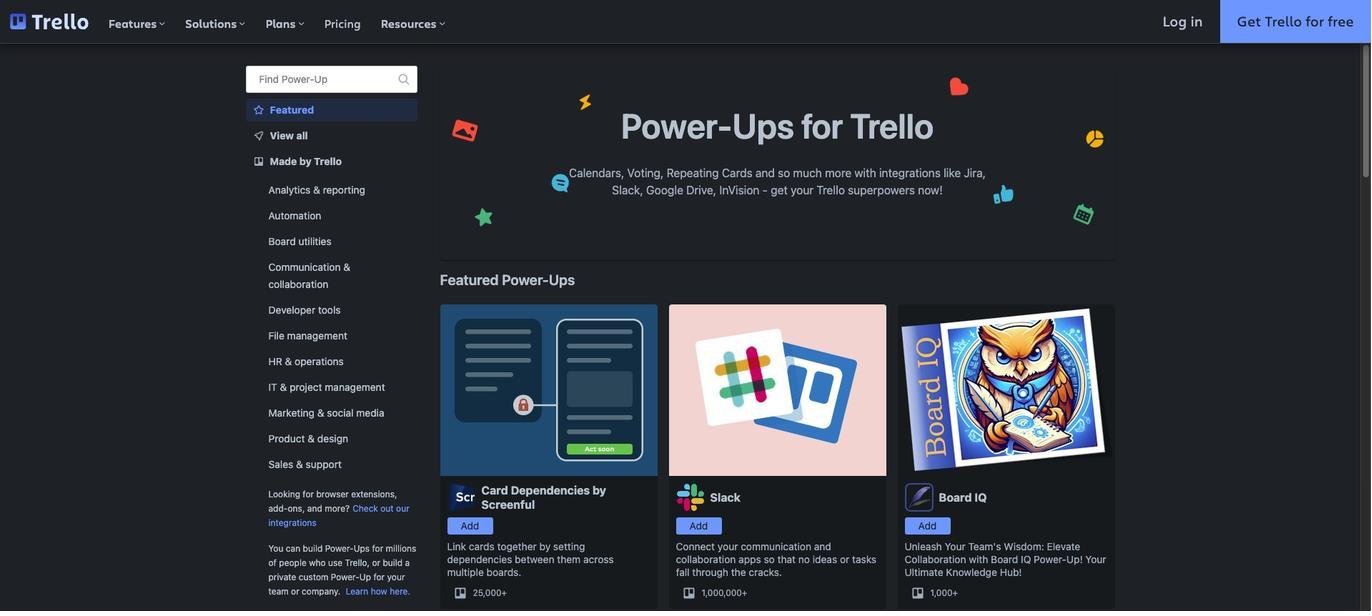 Task type: locate. For each thing, give the bounding box(es) containing it.
0 vertical spatial management
[[287, 330, 348, 342]]

1 horizontal spatial up
[[360, 572, 371, 583]]

3 + from the left
[[953, 588, 958, 599]]

people
[[279, 558, 307, 568]]

+ down the
[[742, 588, 748, 599]]

0 horizontal spatial your
[[387, 572, 405, 583]]

2 horizontal spatial or
[[840, 553, 850, 566]]

& for analytics
[[313, 184, 320, 196]]

and up ideas
[[814, 541, 832, 553]]

for inside looking for browser extensions, add-ons, and more?
[[303, 489, 314, 500]]

1 horizontal spatial your
[[1086, 553, 1107, 566]]

board up hub!
[[991, 553, 1019, 566]]

apps
[[739, 553, 761, 566]]

integrations inside check out our integrations
[[269, 518, 317, 528]]

1 vertical spatial trello
[[314, 155, 342, 167]]

2 vertical spatial board
[[991, 553, 1019, 566]]

extensions,
[[351, 489, 397, 500]]

0 horizontal spatial +
[[502, 588, 507, 599]]

0 horizontal spatial integrations
[[269, 518, 317, 528]]

3 add button from the left
[[905, 518, 951, 535]]

1 horizontal spatial collaboration
[[676, 553, 736, 566]]

0 horizontal spatial ups
[[354, 543, 370, 554]]

2 horizontal spatial and
[[814, 541, 832, 553]]

2 horizontal spatial +
[[953, 588, 958, 599]]

0 vertical spatial with
[[855, 167, 876, 179]]

0 horizontal spatial add button
[[447, 518, 493, 535]]

your up here.
[[387, 572, 405, 583]]

1 horizontal spatial trello
[[817, 184, 845, 197]]

2 + from the left
[[742, 588, 748, 599]]

or right 'trello,'
[[372, 558, 381, 568]]

integrations inside calendars, voting, repeating cards and so much more with integrations like jira, slack, google drive, invision - get your trello superpowers now!
[[879, 167, 941, 179]]

1 horizontal spatial add
[[690, 520, 708, 532]]

1 horizontal spatial add link
[[676, 518, 722, 535]]

iq down wisdom:
[[1021, 553, 1031, 566]]

1 add from the left
[[461, 520, 479, 532]]

2 horizontal spatial add
[[919, 520, 937, 532]]

add button
[[447, 518, 493, 535], [676, 518, 722, 535], [905, 518, 951, 535]]

2 horizontal spatial trello
[[1265, 11, 1302, 31]]

so inside the connect your communication and collaboration apps so that no ideas or tasks fall through the cracks.
[[764, 553, 775, 566]]

trello right get
[[1265, 11, 1302, 31]]

ultimate
[[905, 566, 944, 579]]

1 horizontal spatial iq
[[1021, 553, 1031, 566]]

1 horizontal spatial and
[[756, 167, 775, 179]]

board for board iq
[[939, 491, 972, 504]]

trello down view all link
[[314, 155, 342, 167]]

add button for board iq
[[905, 518, 951, 535]]

2 add from the left
[[690, 520, 708, 532]]

0 horizontal spatial board
[[269, 235, 296, 247]]

plans
[[266, 16, 296, 31]]

2 horizontal spatial by
[[593, 484, 606, 497]]

+ down boards.
[[502, 588, 507, 599]]

looking
[[269, 489, 300, 500]]

it
[[269, 381, 277, 393]]

file
[[269, 330, 285, 342]]

or left tasks
[[840, 553, 850, 566]]

1 horizontal spatial by
[[540, 541, 551, 553]]

browser
[[316, 489, 349, 500]]

collaboration down communication
[[269, 278, 328, 290]]

or inside the connect your communication and collaboration apps so that no ideas or tasks fall through the cracks.
[[840, 553, 850, 566]]

board for board utilities
[[269, 235, 296, 247]]

collaboration up through
[[676, 553, 736, 566]]

tools
[[318, 304, 341, 316]]

1 add link from the left
[[447, 518, 493, 535]]

2 vertical spatial by
[[540, 541, 551, 553]]

& inside communication & collaboration
[[343, 261, 350, 273]]

add up cards
[[461, 520, 479, 532]]

dependencies
[[511, 484, 590, 497]]

1 horizontal spatial featured
[[440, 272, 499, 288]]

& right 'it'
[[280, 381, 287, 393]]

1 horizontal spatial add button
[[676, 518, 722, 535]]

0 horizontal spatial build
[[303, 543, 323, 554]]

add link up cards
[[447, 518, 493, 535]]

and inside calendars, voting, repeating cards and so much more with integrations like jira, slack, google drive, invision - get your trello superpowers now!
[[756, 167, 775, 179]]

0 horizontal spatial so
[[764, 553, 775, 566]]

2 horizontal spatial add link
[[905, 518, 951, 535]]

trello down more
[[817, 184, 845, 197]]

1 horizontal spatial so
[[778, 167, 790, 179]]

0 vertical spatial by
[[300, 155, 312, 167]]

build
[[303, 543, 323, 554], [383, 558, 403, 568]]

product
[[269, 433, 305, 445]]

& left the "social"
[[317, 407, 324, 419]]

1 vertical spatial by
[[593, 484, 606, 497]]

+ down "knowledge"
[[953, 588, 958, 599]]

up!
[[1067, 553, 1083, 566]]

& down board utilities link
[[343, 261, 350, 273]]

1 vertical spatial iq
[[1021, 553, 1031, 566]]

no
[[799, 553, 810, 566]]

management up the "social"
[[325, 381, 385, 393]]

iq up team's
[[975, 491, 987, 504]]

0 horizontal spatial or
[[291, 586, 299, 597]]

1 vertical spatial integrations
[[269, 518, 317, 528]]

collaboration
[[905, 553, 966, 566]]

learn how here. link
[[346, 586, 410, 597]]

pricing link
[[314, 0, 371, 43]]

collaboration inside communication & collaboration
[[269, 278, 328, 290]]

1 + from the left
[[502, 588, 507, 599]]

1 vertical spatial collaboration
[[676, 553, 736, 566]]

0 horizontal spatial collaboration
[[269, 278, 328, 290]]

board
[[269, 235, 296, 247], [939, 491, 972, 504], [991, 553, 1019, 566]]

1 vertical spatial board
[[939, 491, 972, 504]]

0 horizontal spatial iq
[[975, 491, 987, 504]]

board inside unleash your team's wisdom: elevate collaboration with board iq power-up! your ultimate knowledge hub!
[[991, 553, 1019, 566]]

boards.
[[487, 566, 522, 579]]

board up team's
[[939, 491, 972, 504]]

developer tools
[[269, 304, 341, 316]]

2 vertical spatial your
[[387, 572, 405, 583]]

card dependencies by screenful
[[482, 484, 606, 511]]

2 horizontal spatial board
[[991, 553, 1019, 566]]

featured for featured
[[270, 104, 314, 116]]

& for hr
[[285, 355, 292, 368]]

for left millions
[[372, 543, 383, 554]]

hub!
[[1000, 566, 1022, 579]]

with inside calendars, voting, repeating cards and so much more with integrations like jira, slack, google drive, invision - get your trello superpowers now!
[[855, 167, 876, 179]]

log in
[[1163, 11, 1203, 31]]

across
[[584, 553, 614, 566]]

1 horizontal spatial +
[[742, 588, 748, 599]]

25,000
[[473, 588, 502, 599]]

up up 'featured' link
[[314, 73, 328, 85]]

add link up connect
[[676, 518, 722, 535]]

0 vertical spatial integrations
[[879, 167, 941, 179]]

0 vertical spatial your
[[945, 541, 966, 553]]

free
[[1328, 11, 1354, 31]]

& left design
[[308, 433, 315, 445]]

1 horizontal spatial integrations
[[879, 167, 941, 179]]

add button for card dependencies by screenful
[[447, 518, 493, 535]]

0 horizontal spatial up
[[314, 73, 328, 85]]

1 vertical spatial ups
[[354, 543, 370, 554]]

our
[[396, 503, 410, 514]]

& right analytics
[[313, 184, 320, 196]]

check out our integrations
[[269, 503, 410, 528]]

trello
[[1265, 11, 1302, 31], [314, 155, 342, 167], [817, 184, 845, 197]]

2 horizontal spatial add button
[[905, 518, 951, 535]]

0 vertical spatial trello
[[1265, 11, 1302, 31]]

through
[[692, 566, 729, 579]]

25,000 +
[[473, 588, 507, 599]]

with up superpowers
[[855, 167, 876, 179]]

1 vertical spatial your
[[718, 541, 738, 553]]

learn how here.
[[346, 586, 410, 597]]

1 horizontal spatial build
[[383, 558, 403, 568]]

1 horizontal spatial or
[[372, 558, 381, 568]]

0 horizontal spatial and
[[307, 503, 322, 514]]

more?
[[325, 503, 350, 514]]

or right team
[[291, 586, 299, 597]]

add button up connect
[[676, 518, 722, 535]]

power-
[[282, 73, 314, 85], [502, 272, 549, 288], [325, 543, 354, 554], [1034, 553, 1067, 566], [331, 572, 360, 583]]

cards
[[469, 541, 495, 553]]

resources button
[[371, 0, 455, 43]]

board iq
[[939, 491, 987, 504]]

1 vertical spatial with
[[969, 553, 989, 566]]

add up the "unleash"
[[919, 520, 937, 532]]

board down 'automation' at the left top
[[269, 235, 296, 247]]

by up between on the bottom left
[[540, 541, 551, 553]]

for up ons,
[[303, 489, 314, 500]]

0 horizontal spatial by
[[300, 155, 312, 167]]

your
[[791, 184, 814, 197], [718, 541, 738, 553], [387, 572, 405, 583]]

1 horizontal spatial board
[[939, 491, 972, 504]]

0 horizontal spatial featured
[[270, 104, 314, 116]]

add link up the "unleash"
[[905, 518, 951, 535]]

0 vertical spatial board
[[269, 235, 296, 247]]

add
[[461, 520, 479, 532], [690, 520, 708, 532], [919, 520, 937, 532]]

your right up!
[[1086, 553, 1107, 566]]

unleash
[[905, 541, 942, 553]]

1 vertical spatial and
[[307, 503, 322, 514]]

0 horizontal spatial trello
[[314, 155, 342, 167]]

trello,
[[345, 558, 370, 568]]

1 horizontal spatial your
[[718, 541, 738, 553]]

by inside link cards together by setting dependencies between them across multiple boards.
[[540, 541, 551, 553]]

0 vertical spatial iq
[[975, 491, 987, 504]]

2 vertical spatial trello
[[817, 184, 845, 197]]

1 vertical spatial management
[[325, 381, 385, 393]]

add button up the "unleash"
[[905, 518, 951, 535]]

for
[[1306, 11, 1325, 31], [303, 489, 314, 500], [372, 543, 383, 554], [374, 572, 385, 583]]

view
[[270, 129, 294, 142]]

iq inside unleash your team's wisdom: elevate collaboration with board iq power-up! your ultimate knowledge hub!
[[1021, 553, 1031, 566]]

integrations down ons,
[[269, 518, 317, 528]]

so
[[778, 167, 790, 179], [764, 553, 775, 566]]

connect your communication and collaboration apps so that no ideas or tasks fall through the cracks.
[[676, 541, 877, 579]]

management up operations
[[287, 330, 348, 342]]

0 horizontal spatial your
[[945, 541, 966, 553]]

jira,
[[964, 167, 986, 179]]

so up get
[[778, 167, 790, 179]]

1 vertical spatial your
[[1086, 553, 1107, 566]]

1 add button from the left
[[447, 518, 493, 535]]

wisdom:
[[1004, 541, 1045, 553]]

& for sales
[[296, 458, 303, 471]]

by right dependencies
[[593, 484, 606, 497]]

analytics & reporting link
[[246, 179, 417, 202]]

product & design
[[269, 433, 348, 445]]

+ for board iq
[[953, 588, 958, 599]]

0 horizontal spatial add
[[461, 520, 479, 532]]

0 vertical spatial your
[[791, 184, 814, 197]]

out
[[381, 503, 394, 514]]

by right made
[[300, 155, 312, 167]]

0 vertical spatial so
[[778, 167, 790, 179]]

0 horizontal spatial add link
[[447, 518, 493, 535]]

2 horizontal spatial your
[[791, 184, 814, 197]]

collaboration
[[269, 278, 328, 290], [676, 553, 736, 566]]

millions
[[386, 543, 416, 554]]

1 vertical spatial featured
[[440, 272, 499, 288]]

2 vertical spatial and
[[814, 541, 832, 553]]

add button up cards
[[447, 518, 493, 535]]

3 add link from the left
[[905, 518, 951, 535]]

0 horizontal spatial with
[[855, 167, 876, 179]]

and
[[756, 167, 775, 179], [307, 503, 322, 514], [814, 541, 832, 553]]

and up -
[[756, 167, 775, 179]]

& right sales
[[296, 458, 303, 471]]

cards
[[722, 167, 753, 179]]

in
[[1191, 11, 1203, 31]]

build up who
[[303, 543, 323, 554]]

dependencies
[[447, 553, 512, 566]]

so up cracks.
[[764, 553, 775, 566]]

& inside 'link'
[[296, 458, 303, 471]]

1 horizontal spatial with
[[969, 553, 989, 566]]

your up "collaboration"
[[945, 541, 966, 553]]

1 vertical spatial up
[[360, 572, 371, 583]]

2 add button from the left
[[676, 518, 722, 535]]

by inside the card dependencies by screenful
[[593, 484, 606, 497]]

with down team's
[[969, 553, 989, 566]]

your inside the connect your communication and collaboration apps so that no ideas or tasks fall through the cracks.
[[718, 541, 738, 553]]

and right ons,
[[307, 503, 322, 514]]

unleash your team's wisdom: elevate collaboration with board iq power-up! your ultimate knowledge hub!
[[905, 541, 1107, 579]]

repeating
[[667, 167, 719, 179]]

elevate
[[1047, 541, 1081, 553]]

integrations up now!
[[879, 167, 941, 179]]

add up connect
[[690, 520, 708, 532]]

1,000,000 +
[[702, 588, 748, 599]]

voting,
[[627, 167, 664, 179]]

management inside file management "link"
[[287, 330, 348, 342]]

2 add link from the left
[[676, 518, 722, 535]]

hr
[[269, 355, 282, 368]]

calendars,
[[569, 167, 625, 179]]

1 horizontal spatial ups
[[549, 272, 575, 288]]

developer tools link
[[246, 299, 417, 322]]

up down 'trello,'
[[360, 572, 371, 583]]

file management link
[[246, 325, 417, 348]]

setting
[[553, 541, 585, 553]]

communication & collaboration link
[[246, 256, 417, 296]]

& right hr
[[285, 355, 292, 368]]

-
[[763, 184, 768, 197]]

how
[[371, 586, 388, 597]]

your up the
[[718, 541, 738, 553]]

trello image
[[10, 13, 88, 29], [10, 13, 88, 29]]

power- inside unleash your team's wisdom: elevate collaboration with board iq power-up! your ultimate knowledge hub!
[[1034, 553, 1067, 566]]

automation
[[269, 210, 321, 222]]

0 vertical spatial and
[[756, 167, 775, 179]]

0 vertical spatial collaboration
[[269, 278, 328, 290]]

1 vertical spatial so
[[764, 553, 775, 566]]

3 add from the left
[[919, 520, 937, 532]]

0 vertical spatial featured
[[270, 104, 314, 116]]

for left free
[[1306, 11, 1325, 31]]

your down much
[[791, 184, 814, 197]]

build left "a"
[[383, 558, 403, 568]]



Task type: vqa. For each thing, say whether or not it's contained in the screenshot.
bottommost calendar
no



Task type: describe. For each thing, give the bounding box(es) containing it.
made by trello
[[270, 155, 342, 167]]

marketing & social media
[[269, 407, 384, 419]]

0 vertical spatial build
[[303, 543, 323, 554]]

who
[[309, 558, 326, 568]]

looking for browser extensions, add-ons, and more?
[[269, 489, 397, 514]]

more
[[825, 167, 852, 179]]

add for card dependencies by screenful
[[461, 520, 479, 532]]

social
[[327, 407, 354, 419]]

connect
[[676, 541, 715, 553]]

of
[[269, 558, 277, 568]]

fall
[[676, 566, 690, 579]]

team
[[269, 586, 289, 597]]

& for communication
[[343, 261, 350, 273]]

featured power-ups
[[440, 272, 575, 288]]

calendars, voting, repeating cards and so much more with integrations like jira, slack, google drive, invision - get your trello superpowers now!
[[569, 167, 986, 197]]

& for it
[[280, 381, 287, 393]]

it & project management link
[[246, 376, 417, 399]]

solutions
[[185, 16, 237, 31]]

and inside looking for browser extensions, add-ons, and more?
[[307, 503, 322, 514]]

operations
[[295, 355, 344, 368]]

utilities
[[299, 235, 332, 247]]

card
[[482, 484, 508, 497]]

for inside get trello for free link
[[1306, 11, 1325, 31]]

up inside you can build power-ups for millions of people who use trello, or build a private custom power-up for your team or company.
[[360, 572, 371, 583]]

1,000
[[931, 588, 953, 599]]

add link for slack
[[676, 518, 722, 535]]

invision
[[720, 184, 760, 197]]

learn
[[346, 586, 369, 597]]

ups inside you can build power-ups for millions of people who use trello, or build a private custom power-up for your team or company.
[[354, 543, 370, 554]]

sales & support link
[[246, 453, 417, 476]]

developer
[[269, 304, 315, 316]]

sales
[[269, 458, 293, 471]]

marketing & social media link
[[246, 402, 417, 425]]

slack
[[710, 491, 741, 504]]

add-
[[269, 503, 288, 514]]

log in link
[[1146, 0, 1220, 43]]

ideas
[[813, 553, 837, 566]]

superpowers
[[848, 184, 915, 197]]

management inside it & project management "link"
[[325, 381, 385, 393]]

get
[[771, 184, 788, 197]]

and inside the connect your communication and collaboration apps so that no ideas or tasks fall through the cracks.
[[814, 541, 832, 553]]

0 vertical spatial up
[[314, 73, 328, 85]]

plans button
[[256, 0, 314, 43]]

your inside you can build power-ups for millions of people who use trello, or build a private custom power-up for your team or company.
[[387, 572, 405, 583]]

screenful
[[482, 498, 535, 511]]

add for board iq
[[919, 520, 937, 532]]

you can build power-ups for millions of people who use trello, or build a private custom power-up for your team or company.
[[269, 543, 416, 597]]

trello inside calendars, voting, repeating cards and so much more with integrations like jira, slack, google drive, invision - get your trello superpowers now!
[[817, 184, 845, 197]]

add for slack
[[690, 520, 708, 532]]

ons,
[[288, 503, 305, 514]]

product & design link
[[246, 428, 417, 451]]

view all link
[[246, 124, 417, 147]]

much
[[793, 167, 822, 179]]

add link for board iq
[[905, 518, 951, 535]]

google
[[646, 184, 684, 197]]

solutions button
[[175, 0, 256, 43]]

automation link
[[246, 205, 417, 227]]

project
[[290, 381, 322, 393]]

design
[[317, 433, 348, 445]]

& for product
[[308, 433, 315, 445]]

featured link
[[246, 99, 417, 122]]

features button
[[98, 0, 175, 43]]

analytics
[[269, 184, 311, 196]]

team's
[[969, 541, 1001, 553]]

knowledge
[[946, 566, 997, 579]]

cracks.
[[749, 566, 782, 579]]

hr & operations link
[[246, 350, 417, 373]]

get trello for free link
[[1220, 0, 1372, 43]]

media
[[356, 407, 384, 419]]

with inside unleash your team's wisdom: elevate collaboration with board iq power-up! your ultimate knowledge hub!
[[969, 553, 989, 566]]

1 vertical spatial build
[[383, 558, 403, 568]]

add link for card dependencies by screenful
[[447, 518, 493, 535]]

communication
[[269, 261, 341, 273]]

& for marketing
[[317, 407, 324, 419]]

link
[[447, 541, 466, 553]]

use
[[328, 558, 343, 568]]

it & project management
[[269, 381, 385, 393]]

collaboration inside the connect your communication and collaboration apps so that no ideas or tasks fall through the cracks.
[[676, 553, 736, 566]]

get
[[1238, 11, 1262, 31]]

your inside calendars, voting, repeating cards and so much more with integrations like jira, slack, google drive, invision - get your trello superpowers now!
[[791, 184, 814, 197]]

add button for slack
[[676, 518, 722, 535]]

get trello for free
[[1238, 11, 1354, 31]]

1,000,000
[[702, 588, 742, 599]]

resources
[[381, 16, 437, 31]]

reporting
[[323, 184, 365, 196]]

board utilities link
[[246, 230, 417, 253]]

for up how
[[374, 572, 385, 583]]

1,000 +
[[931, 588, 958, 599]]

the
[[731, 566, 746, 579]]

sales & support
[[269, 458, 342, 471]]

view all
[[270, 129, 308, 142]]

file management
[[269, 330, 348, 342]]

featured for featured power-ups
[[440, 272, 499, 288]]

made
[[270, 155, 297, 167]]

so inside calendars, voting, repeating cards and so much more with integrations like jira, slack, google drive, invision - get your trello superpowers now!
[[778, 167, 790, 179]]

+ for slack
[[742, 588, 748, 599]]

like
[[944, 167, 961, 179]]

support
[[306, 458, 342, 471]]

+ for card dependencies by screenful
[[502, 588, 507, 599]]

that
[[778, 553, 796, 566]]

pricing
[[324, 16, 361, 31]]

0 vertical spatial ups
[[549, 272, 575, 288]]



